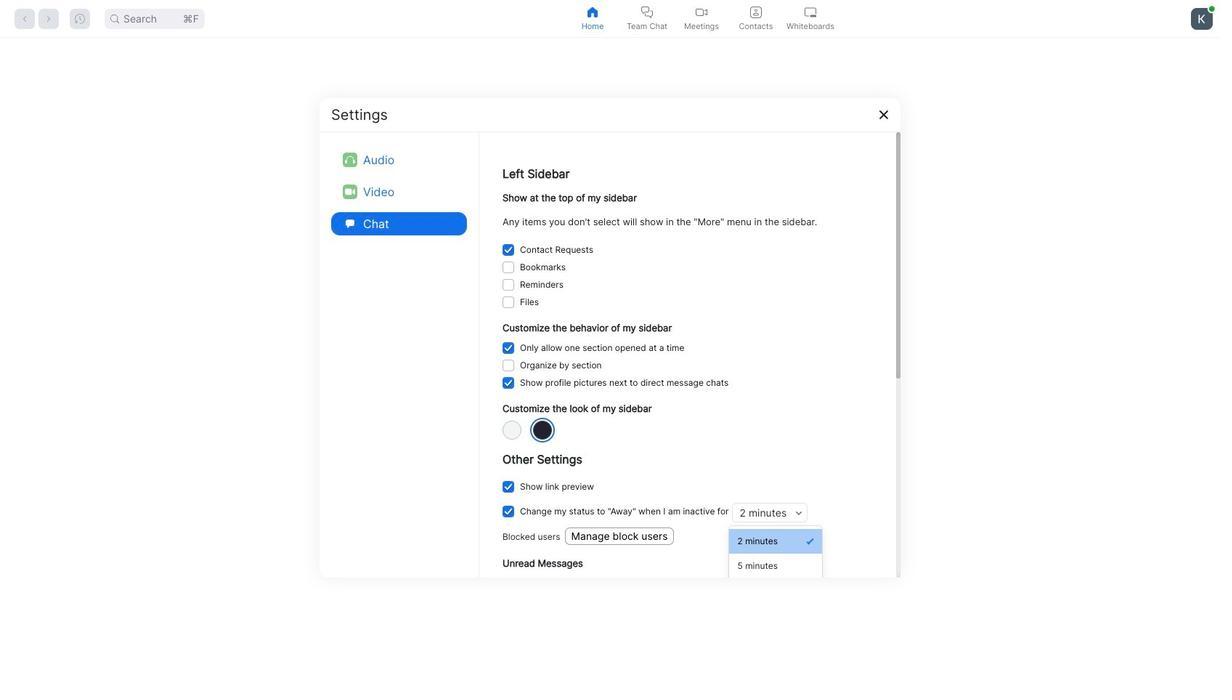 Task type: vqa. For each thing, say whether or not it's contained in the screenshot.
tab panel
yes



Task type: locate. For each thing, give the bounding box(es) containing it.
video on image
[[696, 6, 708, 18], [696, 6, 708, 18], [343, 184, 358, 199], [345, 186, 355, 197]]

tab panel
[[0, 38, 1221, 675]]

profile contact image
[[751, 6, 762, 18], [751, 6, 762, 18]]

chat image
[[346, 219, 355, 228]]

none radio right customize the look of my sidebar. white option
[[533, 421, 552, 440]]

settings tab list
[[331, 144, 467, 239]]

headphone image
[[343, 152, 358, 167], [345, 154, 355, 165]]

gray image
[[533, 421, 552, 440]]

None button
[[503, 244, 515, 256], [503, 261, 515, 273], [503, 279, 515, 291], [503, 296, 515, 308], [503, 343, 515, 354], [503, 360, 515, 372], [503, 377, 515, 389], [503, 481, 515, 493], [503, 506, 515, 518], [503, 244, 515, 256], [503, 261, 515, 273], [503, 279, 515, 291], [503, 296, 515, 308], [503, 343, 515, 354], [503, 360, 515, 372], [503, 377, 515, 389], [503, 481, 515, 493], [503, 506, 515, 518]]

None radio
[[503, 421, 522, 440], [533, 421, 552, 440]]

magnifier image
[[110, 14, 119, 23], [110, 14, 119, 23]]

. change my status to "away" when i am inactive for element
[[520, 503, 729, 520]]

whiteboard small image
[[805, 6, 817, 18], [805, 6, 817, 18]]

plus squircle image
[[488, 268, 520, 300], [488, 268, 520, 300]]

1 none radio from the left
[[503, 421, 522, 440]]

team chat image
[[642, 6, 653, 18]]

list box
[[729, 526, 823, 669]]

2 none radio from the left
[[533, 421, 552, 440]]

show at the top of my sidebar. contact requests element
[[520, 241, 594, 259]]

1 horizontal spatial none radio
[[533, 421, 552, 440]]

none radio left gray option
[[503, 421, 522, 440]]

. organize by section element
[[520, 357, 602, 375]]

. show link preview element
[[520, 478, 595, 496]]

none radio customize the look of my sidebar. white
[[503, 421, 522, 440]]

option
[[729, 529, 823, 554], [729, 554, 823, 579]]

customize the behavior of my sidebar. only allow one section opened at a time element
[[520, 340, 685, 357]]

online image
[[1210, 6, 1216, 11]]

team chat image
[[642, 6, 653, 18]]

0 horizontal spatial none radio
[[503, 421, 522, 440]]

tab list
[[566, 0, 838, 37]]

close image
[[879, 109, 890, 120], [879, 109, 890, 120]]



Task type: describe. For each thing, give the bounding box(es) containing it.
none radio gray
[[533, 421, 552, 440]]

customize the look of my sidebar. white image
[[503, 421, 522, 440]]

online image
[[1210, 6, 1216, 11]]

chat image
[[343, 216, 358, 231]]

1 option from the top
[[729, 529, 823, 554]]

. files element
[[520, 293, 539, 311]]

. reminders element
[[520, 276, 564, 293]]

home small image
[[587, 6, 599, 18]]

unread messages. keep all unread messages on top in chat and channel lists element
[[520, 575, 758, 593]]

home small image
[[587, 6, 599, 18]]

. bookmarks element
[[520, 259, 566, 276]]

2 option from the top
[[729, 554, 823, 579]]

. show profile pictures next to direct message chats element
[[520, 375, 729, 392]]



